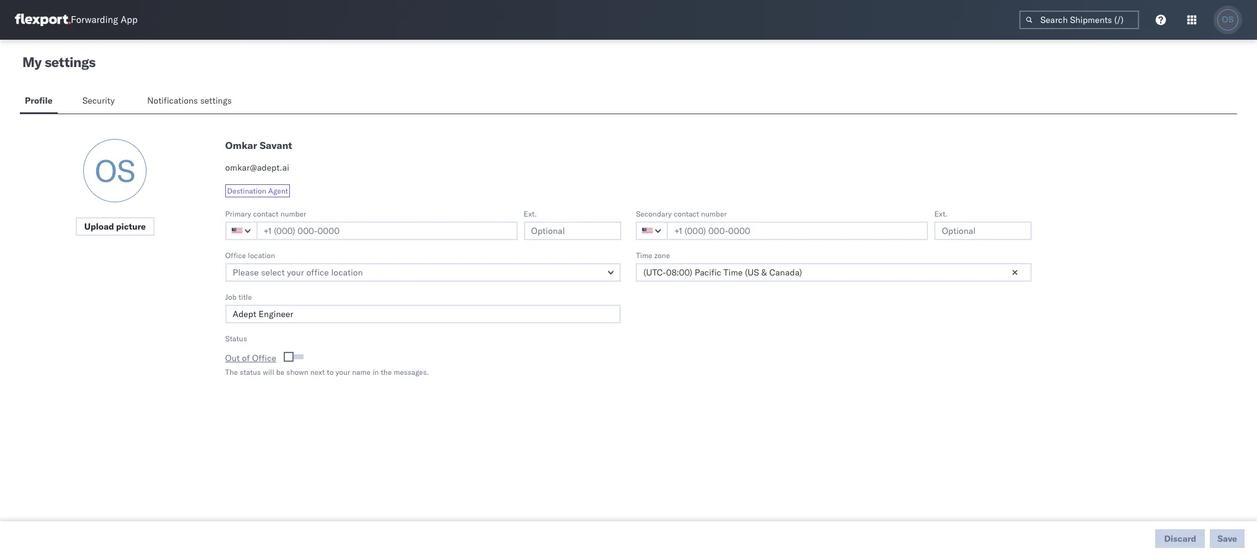 Task type: describe. For each thing, give the bounding box(es) containing it.
upload picture button
[[76, 217, 155, 236]]

out
[[225, 353, 240, 364]]

time
[[636, 251, 653, 260]]

the
[[381, 368, 392, 377]]

number for primary contact number
[[280, 209, 306, 219]]

Please select your office location text field
[[225, 263, 621, 282]]

forwarding
[[71, 14, 118, 26]]

time zone
[[636, 251, 670, 260]]

0 horizontal spatial os
[[95, 152, 136, 190]]

status
[[240, 368, 261, 377]]

my settings
[[22, 53, 95, 71]]

notifications
[[147, 95, 198, 106]]

name
[[352, 368, 371, 377]]

United States text field
[[636, 222, 668, 240]]

zone
[[655, 251, 670, 260]]

settings for my settings
[[45, 53, 95, 71]]

security button
[[77, 89, 122, 114]]

upload
[[84, 221, 114, 232]]

will
[[263, 368, 274, 377]]

os inside button
[[1222, 15, 1234, 24]]

destination agent
[[227, 186, 288, 196]]

forwarding app link
[[15, 14, 138, 26]]

United States text field
[[225, 222, 258, 240]]

out of office
[[225, 353, 276, 364]]

omkar savant
[[225, 139, 292, 152]]

secondary contact number
[[636, 209, 727, 219]]

Search Shipments (/) text field
[[1020, 11, 1139, 29]]

+1 (000) 000-0000 telephone field for primary contact number
[[256, 222, 518, 240]]

picture
[[116, 221, 146, 232]]

my
[[22, 53, 42, 71]]

contact for primary
[[253, 209, 279, 219]]

in
[[373, 368, 379, 377]]

app
[[121, 14, 138, 26]]

location
[[248, 251, 275, 260]]

upload picture
[[84, 221, 146, 232]]

be
[[276, 368, 285, 377]]

os button
[[1214, 6, 1243, 34]]

shown
[[286, 368, 308, 377]]

primary
[[225, 209, 251, 219]]



Task type: vqa. For each thing, say whether or not it's contained in the screenshot.
top Coordination
no



Task type: locate. For each thing, give the bounding box(es) containing it.
1 horizontal spatial os
[[1222, 15, 1234, 24]]

to
[[327, 368, 334, 377]]

status
[[225, 334, 247, 343]]

2 ext. from the left
[[935, 209, 948, 219]]

0 vertical spatial os
[[1222, 15, 1234, 24]]

the status will be shown next to your name in the messages.
[[225, 368, 429, 377]]

Job title text field
[[225, 305, 621, 324]]

job title
[[225, 292, 252, 302]]

1 vertical spatial os
[[95, 152, 136, 190]]

settings
[[45, 53, 95, 71], [200, 95, 232, 106]]

the
[[225, 368, 238, 377]]

2 optional telephone field from the left
[[935, 222, 1032, 240]]

destination
[[227, 186, 266, 196]]

optional telephone field for secondary contact number
[[935, 222, 1032, 240]]

omkar@adept.ai
[[225, 162, 289, 173]]

profile
[[25, 95, 53, 106]]

Optional telephone field
[[524, 222, 621, 240], [935, 222, 1032, 240]]

flexport. image
[[15, 14, 71, 26]]

1 optional telephone field from the left
[[524, 222, 621, 240]]

+1 (000) 000-0000 telephone field for secondary contact number
[[667, 222, 928, 240]]

0 vertical spatial office
[[225, 251, 246, 260]]

1 horizontal spatial number
[[701, 209, 727, 219]]

2 +1 (000) 000-0000 telephone field from the left
[[667, 222, 928, 240]]

1 horizontal spatial contact
[[674, 209, 699, 219]]

number for secondary contact number
[[701, 209, 727, 219]]

0 horizontal spatial optional telephone field
[[524, 222, 621, 240]]

1 horizontal spatial ext.
[[935, 209, 948, 219]]

job
[[225, 292, 237, 302]]

settings right my
[[45, 53, 95, 71]]

0 horizontal spatial number
[[280, 209, 306, 219]]

1 contact from the left
[[253, 209, 279, 219]]

forwarding app
[[71, 14, 138, 26]]

None checkbox
[[286, 355, 304, 360]]

number
[[280, 209, 306, 219], [701, 209, 727, 219]]

1 vertical spatial office
[[252, 353, 276, 364]]

office down united states text box
[[225, 251, 246, 260]]

primary contact number
[[225, 209, 306, 219]]

contact
[[253, 209, 279, 219], [674, 209, 699, 219]]

agent
[[268, 186, 288, 196]]

1 horizontal spatial office
[[252, 353, 276, 364]]

ext. for primary contact number
[[524, 209, 537, 219]]

settings inside button
[[200, 95, 232, 106]]

savant
[[260, 139, 292, 152]]

0 horizontal spatial ext.
[[524, 209, 537, 219]]

1 vertical spatial settings
[[200, 95, 232, 106]]

0 horizontal spatial contact
[[253, 209, 279, 219]]

(UTC-08:00) Pacific Time (US & Canada) text field
[[636, 263, 1032, 282]]

office
[[225, 251, 246, 260], [252, 353, 276, 364]]

settings for notifications settings
[[200, 95, 232, 106]]

of
[[242, 353, 250, 364]]

1 ext. from the left
[[524, 209, 537, 219]]

+1 (000) 000-0000 telephone field up (utc-08:00) pacific time (us & canada) text box
[[667, 222, 928, 240]]

1 horizontal spatial +1 (000) 000-0000 telephone field
[[667, 222, 928, 240]]

ext. for secondary contact number
[[935, 209, 948, 219]]

next
[[310, 368, 325, 377]]

0 horizontal spatial +1 (000) 000-0000 telephone field
[[256, 222, 518, 240]]

number right secondary
[[701, 209, 727, 219]]

ext.
[[524, 209, 537, 219], [935, 209, 948, 219]]

os
[[1222, 15, 1234, 24], [95, 152, 136, 190]]

1 +1 (000) 000-0000 telephone field from the left
[[256, 222, 518, 240]]

1 horizontal spatial optional telephone field
[[935, 222, 1032, 240]]

office up will in the bottom left of the page
[[252, 353, 276, 364]]

+1 (000) 000-0000 telephone field up please select your office location text field in the left of the page
[[256, 222, 518, 240]]

secondary
[[636, 209, 672, 219]]

notifications settings button
[[142, 89, 242, 114]]

number down agent
[[280, 209, 306, 219]]

messages.
[[394, 368, 429, 377]]

optional telephone field for primary contact number
[[524, 222, 621, 240]]

0 horizontal spatial settings
[[45, 53, 95, 71]]

0 horizontal spatial office
[[225, 251, 246, 260]]

office location
[[225, 251, 275, 260]]

2 contact from the left
[[674, 209, 699, 219]]

your
[[336, 368, 350, 377]]

2 number from the left
[[701, 209, 727, 219]]

settings right notifications
[[200, 95, 232, 106]]

omkar
[[225, 139, 257, 152]]

contact down destination agent
[[253, 209, 279, 219]]

contact for secondary
[[674, 209, 699, 219]]

security
[[82, 95, 115, 106]]

contact right secondary
[[674, 209, 699, 219]]

0 vertical spatial settings
[[45, 53, 95, 71]]

profile button
[[20, 89, 58, 114]]

+1 (000) 000-0000 telephone field
[[256, 222, 518, 240], [667, 222, 928, 240]]

1 number from the left
[[280, 209, 306, 219]]

title
[[239, 292, 252, 302]]

notifications settings
[[147, 95, 232, 106]]

1 horizontal spatial settings
[[200, 95, 232, 106]]



